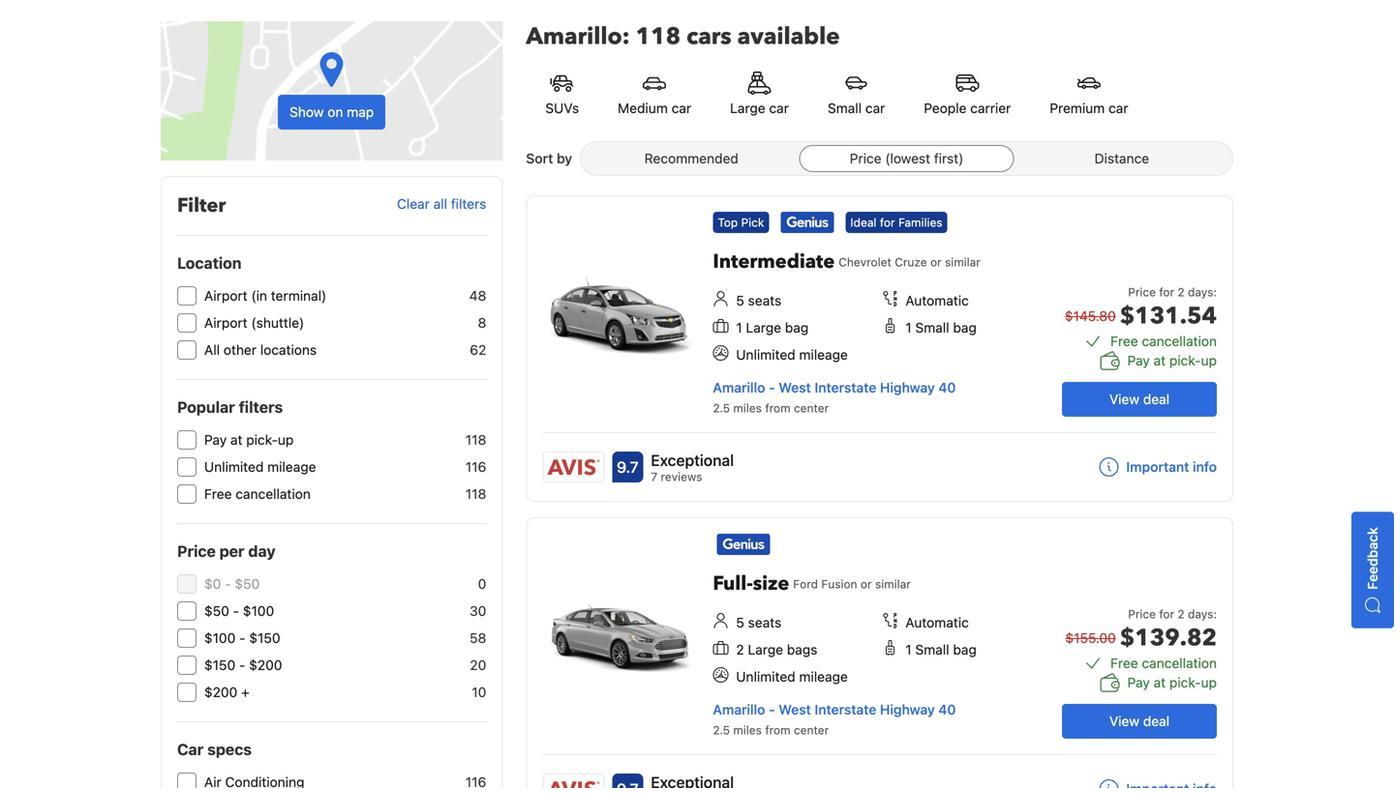 Task type: locate. For each thing, give the bounding box(es) containing it.
1 car from the left
[[671, 100, 691, 116]]

2 interstate from the top
[[815, 702, 876, 718]]

pay at pick-up down $139.82
[[1127, 675, 1217, 691]]

up
[[1201, 353, 1217, 369], [278, 432, 294, 448], [1201, 675, 1217, 691]]

amarillo - west interstate highway 40 2.5 miles from center down 1 large bag
[[713, 380, 956, 415]]

$200 up +
[[249, 658, 282, 674]]

0 vertical spatial from
[[765, 402, 791, 415]]

1 vertical spatial miles
[[733, 724, 762, 738]]

1 vertical spatial interstate
[[815, 702, 876, 718]]

cancellation down $139.82
[[1142, 656, 1217, 672]]

1 vertical spatial pick-
[[246, 432, 278, 448]]

118
[[636, 21, 681, 53], [465, 432, 486, 448], [465, 486, 486, 502]]

from
[[765, 402, 791, 415], [765, 724, 791, 738]]

2 large bags
[[736, 642, 817, 658]]

2 product card group from the top
[[526, 518, 1240, 789]]

1 vertical spatial highway
[[880, 702, 935, 718]]

2 inside price for 2 days: $155.00 $139.82
[[1178, 608, 1185, 621]]

pay at pick-up for $139.82
[[1127, 675, 1217, 691]]

(shuttle)
[[251, 315, 304, 331]]

1 amarillo from the top
[[713, 380, 765, 396]]

2 vertical spatial unlimited
[[736, 669, 795, 685]]

$150 up $200 +
[[204, 658, 235, 674]]

miles
[[733, 402, 762, 415], [733, 724, 762, 738]]

view deal button up important in the right bottom of the page
[[1062, 382, 1217, 417]]

1 customer rating 9.7 exceptional element from the top
[[651, 449, 734, 472]]

2.5
[[713, 402, 730, 415], [713, 724, 730, 738]]

product card group containing $131.54
[[526, 196, 1240, 502]]

cancellation for $139.82
[[1142, 656, 1217, 672]]

deal
[[1143, 392, 1169, 408], [1143, 714, 1169, 730]]

or
[[930, 256, 942, 269], [861, 578, 872, 591]]

0 vertical spatial large
[[730, 100, 765, 116]]

free cancellation up day
[[204, 486, 311, 502]]

similar right fusion at bottom right
[[875, 578, 911, 591]]

2 deal from the top
[[1143, 714, 1169, 730]]

miles up exceptional
[[733, 402, 762, 415]]

1 days: from the top
[[1188, 286, 1217, 299]]

price inside price for 2 days: $155.00 $139.82
[[1128, 608, 1156, 621]]

seats up 1 large bag
[[748, 293, 781, 309]]

2 view from the top
[[1109, 714, 1139, 730]]

pick- down $139.82
[[1169, 675, 1201, 691]]

full-size ford fusion or similar
[[713, 571, 911, 598]]

0 vertical spatial automatic
[[905, 293, 969, 309]]

amarillo down the 2 large bags
[[713, 702, 765, 718]]

1 vertical spatial $50
[[204, 604, 229, 620]]

highway
[[880, 380, 935, 396], [880, 702, 935, 718]]

pay down price for 2 days: $155.00 $139.82
[[1127, 675, 1150, 691]]

0 vertical spatial $100
[[243, 604, 274, 620]]

2 automatic from the top
[[905, 615, 969, 631]]

unlimited mileage down popular filters
[[204, 459, 316, 475]]

2 west from the top
[[779, 702, 811, 718]]

1 vertical spatial mileage
[[267, 459, 316, 475]]

1 vertical spatial 5 seats
[[736, 615, 781, 631]]

up down $139.82
[[1201, 675, 1217, 691]]

2 vertical spatial small
[[915, 642, 949, 658]]

pick- down the $131.54
[[1169, 353, 1201, 369]]

0 vertical spatial amarillo
[[713, 380, 765, 396]]

for inside price for 2 days: $145.80 $131.54
[[1159, 286, 1174, 299]]

mileage down bags
[[799, 669, 848, 685]]

2 days: from the top
[[1188, 608, 1217, 621]]

bag
[[785, 320, 809, 336], [953, 320, 977, 336], [953, 642, 977, 658]]

1 vertical spatial amarillo - west interstate highway 40 button
[[713, 702, 956, 718]]

$100 - $150
[[204, 631, 280, 647]]

0 vertical spatial 40
[[938, 380, 956, 396]]

large left bags
[[748, 642, 783, 658]]

free cancellation down $139.82
[[1110, 656, 1217, 672]]

days: inside price for 2 days: $145.80 $131.54
[[1188, 286, 1217, 299]]

price left per
[[177, 543, 216, 561]]

product card group
[[526, 196, 1240, 502], [526, 518, 1240, 789]]

car up 'price (lowest first)'
[[865, 100, 885, 116]]

5 down full-
[[736, 615, 744, 631]]

2 5 seats from the top
[[736, 615, 781, 631]]

118 up 116
[[465, 432, 486, 448]]

car inside button
[[1108, 100, 1128, 116]]

1 miles from the top
[[733, 402, 762, 415]]

2 center from the top
[[794, 724, 829, 738]]

similar
[[945, 256, 980, 269], [875, 578, 911, 591]]

0 vertical spatial deal
[[1143, 392, 1169, 408]]

1 vertical spatial automatic
[[905, 615, 969, 631]]

2 5 from the top
[[736, 615, 744, 631]]

highway for $131.54
[[880, 380, 935, 396]]

$131.54
[[1120, 301, 1217, 333]]

from down the 2 large bags
[[765, 724, 791, 738]]

- for 0
[[225, 576, 231, 592]]

price up $139.82
[[1128, 608, 1156, 621]]

view down the $155.00
[[1109, 714, 1139, 730]]

1 vertical spatial view deal
[[1109, 714, 1169, 730]]

5 seats up the 2 large bags
[[736, 615, 781, 631]]

price (lowest first)
[[850, 151, 964, 167]]

cancellation
[[1142, 333, 1217, 349], [236, 486, 311, 502], [1142, 656, 1217, 672]]

mileage down 1 large bag
[[799, 347, 848, 363]]

show on map button
[[161, 21, 503, 161]]

amarillo - west interstate highway 40 2.5 miles from center for $131.54
[[713, 380, 956, 415]]

1 vertical spatial amarillo
[[713, 702, 765, 718]]

$200 left +
[[204, 685, 237, 701]]

1 view deal button from the top
[[1062, 382, 1217, 417]]

terminal)
[[271, 288, 327, 304]]

top pick
[[718, 216, 764, 229]]

2 car from the left
[[769, 100, 789, 116]]

1 5 from the top
[[736, 293, 744, 309]]

1 vertical spatial for
[[1159, 286, 1174, 299]]

suvs button
[[526, 60, 598, 130]]

mileage for $131.54
[[799, 347, 848, 363]]

1 small bag for $131.54
[[905, 320, 977, 336]]

0 vertical spatial unlimited mileage
[[736, 347, 848, 363]]

118 down 116
[[465, 486, 486, 502]]

5 for $131.54
[[736, 293, 744, 309]]

seats up the 2 large bags
[[748, 615, 781, 631]]

2 2.5 from the top
[[713, 724, 730, 738]]

car down available
[[769, 100, 789, 116]]

days: up the $131.54
[[1188, 286, 1217, 299]]

0 vertical spatial up
[[1201, 353, 1217, 369]]

118 for free cancellation
[[465, 486, 486, 502]]

1 seats from the top
[[748, 293, 781, 309]]

amarillo - west interstate highway 40 button down 1 large bag
[[713, 380, 956, 396]]

$100
[[243, 604, 274, 620], [204, 631, 236, 647]]

at down the $131.54
[[1154, 353, 1166, 369]]

unlimited down 1 large bag
[[736, 347, 795, 363]]

for inside price for 2 days: $155.00 $139.82
[[1159, 608, 1174, 621]]

0 vertical spatial west
[[779, 380, 811, 396]]

0 vertical spatial customer rating 9.7 exceptional element
[[651, 449, 734, 472]]

clear all filters button
[[397, 196, 486, 212]]

$100 down $50 - $100
[[204, 631, 236, 647]]

5 seats up 1 large bag
[[736, 293, 781, 309]]

from for $131.54
[[765, 402, 791, 415]]

specs
[[207, 741, 252, 759]]

2 amarillo - west interstate highway 40 button from the top
[[713, 702, 956, 718]]

2 1 small bag from the top
[[905, 642, 977, 658]]

available
[[737, 21, 840, 53]]

1 amarillo - west interstate highway 40 button from the top
[[713, 380, 956, 396]]

2 miles from the top
[[733, 724, 762, 738]]

free for $139.82
[[1110, 656, 1138, 672]]

2 vertical spatial free cancellation
[[1110, 656, 1217, 672]]

- right $0 at left
[[225, 576, 231, 592]]

0 vertical spatial airport
[[204, 288, 248, 304]]

first)
[[934, 151, 964, 167]]

west down 1 large bag
[[779, 380, 811, 396]]

$50
[[235, 576, 260, 592], [204, 604, 229, 620]]

2 amarillo - west interstate highway 40 2.5 miles from center from the top
[[713, 702, 956, 738]]

0 horizontal spatial $200
[[204, 685, 237, 701]]

pick- for $131.54
[[1169, 353, 1201, 369]]

1 view from the top
[[1109, 392, 1139, 408]]

0 vertical spatial 5
[[736, 293, 744, 309]]

amarillo - west interstate highway 40 button down bags
[[713, 702, 956, 718]]

0 vertical spatial small
[[828, 100, 862, 116]]

deal up important in the right bottom of the page
[[1143, 392, 1169, 408]]

view deal button down $139.82
[[1062, 705, 1217, 740]]

pay at pick-up down popular filters
[[204, 432, 294, 448]]

1 vertical spatial 5
[[736, 615, 744, 631]]

0 vertical spatial $150
[[249, 631, 280, 647]]

118 left cars
[[636, 21, 681, 53]]

premium car button
[[1030, 60, 1148, 130]]

10
[[472, 685, 486, 701]]

4 car from the left
[[1108, 100, 1128, 116]]

2 40 from the top
[[938, 702, 956, 718]]

0 vertical spatial free cancellation
[[1110, 333, 1217, 349]]

40 for $139.82
[[938, 702, 956, 718]]

- for 58
[[239, 631, 245, 647]]

supplied by rc - avis image
[[543, 453, 603, 482]]

pay for $139.82
[[1127, 675, 1150, 691]]

1 vertical spatial pay
[[204, 432, 227, 448]]

1 vertical spatial or
[[861, 578, 872, 591]]

view up important in the right bottom of the page
[[1109, 392, 1139, 408]]

$139.82
[[1120, 623, 1217, 655]]

0 vertical spatial view deal
[[1109, 392, 1169, 408]]

0 horizontal spatial or
[[861, 578, 872, 591]]

1 airport from the top
[[204, 288, 248, 304]]

2 view deal from the top
[[1109, 714, 1169, 730]]

1 deal from the top
[[1143, 392, 1169, 408]]

2 from from the top
[[765, 724, 791, 738]]

mileage
[[799, 347, 848, 363], [267, 459, 316, 475], [799, 669, 848, 685]]

filters
[[451, 196, 486, 212], [239, 398, 283, 417]]

1 horizontal spatial or
[[930, 256, 942, 269]]

2 left bags
[[736, 642, 744, 658]]

2 vertical spatial cancellation
[[1142, 656, 1217, 672]]

1 vertical spatial 118
[[465, 432, 486, 448]]

0 vertical spatial $50
[[235, 576, 260, 592]]

up down popular filters
[[278, 432, 294, 448]]

at down $139.82
[[1154, 675, 1166, 691]]

distance
[[1094, 151, 1149, 167]]

1 vertical spatial $100
[[204, 631, 236, 647]]

price for 2 days: $155.00 $139.82
[[1065, 608, 1217, 655]]

small
[[828, 100, 862, 116], [915, 320, 949, 336], [915, 642, 949, 658]]

1 vertical spatial product card group
[[526, 518, 1240, 789]]

1 west from the top
[[779, 380, 811, 396]]

1 vertical spatial small
[[915, 320, 949, 336]]

0 vertical spatial view deal button
[[1062, 382, 1217, 417]]

unlimited
[[736, 347, 795, 363], [204, 459, 264, 475], [736, 669, 795, 685]]

1 2.5 from the top
[[713, 402, 730, 415]]

$150
[[249, 631, 280, 647], [204, 658, 235, 674]]

price for price for 2 days: $145.80 $131.54
[[1128, 286, 1156, 299]]

small car
[[828, 100, 885, 116]]

0 vertical spatial 2.5
[[713, 402, 730, 415]]

1 vertical spatial customer rating 9.7 exceptional element
[[651, 772, 734, 789]]

1 center from the top
[[794, 402, 829, 415]]

1 vertical spatial filters
[[239, 398, 283, 417]]

7
[[651, 470, 657, 484]]

for right ideal
[[880, 216, 895, 229]]

deal down $139.82
[[1143, 714, 1169, 730]]

days: inside price for 2 days: $155.00 $139.82
[[1188, 608, 1217, 621]]

1 vertical spatial view
[[1109, 714, 1139, 730]]

reviews
[[661, 470, 702, 484]]

price up the $131.54
[[1128, 286, 1156, 299]]

2 view deal button from the top
[[1062, 705, 1217, 740]]

mileage down popular filters
[[267, 459, 316, 475]]

2 inside price for 2 days: $145.80 $131.54
[[1178, 286, 1185, 299]]

price for 2 days: $145.80 $131.54
[[1065, 286, 1217, 333]]

0 vertical spatial at
[[1154, 353, 1166, 369]]

deal for $131.54
[[1143, 392, 1169, 408]]

small inside button
[[828, 100, 862, 116]]

1 vertical spatial 2.5
[[713, 724, 730, 738]]

0 horizontal spatial similar
[[875, 578, 911, 591]]

car right premium
[[1108, 100, 1128, 116]]

0 vertical spatial product card group
[[526, 196, 1240, 502]]

5
[[736, 293, 744, 309], [736, 615, 744, 631]]

small car button
[[808, 60, 904, 130]]

0 horizontal spatial $100
[[204, 631, 236, 647]]

miles down the 2 large bags
[[733, 724, 762, 738]]

price for price (lowest first)
[[850, 151, 881, 167]]

2 customer rating 9.7 exceptional element from the top
[[651, 772, 734, 789]]

large car button
[[711, 60, 808, 130]]

up down the $131.54
[[1201, 353, 1217, 369]]

0 vertical spatial unlimited
[[736, 347, 795, 363]]

pay at pick-up down the $131.54
[[1127, 353, 1217, 369]]

1 amarillo - west interstate highway 40 2.5 miles from center from the top
[[713, 380, 956, 415]]

1 1 small bag from the top
[[905, 320, 977, 336]]

0 vertical spatial interstate
[[815, 380, 876, 396]]

2 vertical spatial pay at pick-up
[[1127, 675, 1217, 691]]

at
[[1154, 353, 1166, 369], [230, 432, 243, 448], [1154, 675, 1166, 691]]

2 seats from the top
[[748, 615, 781, 631]]

unlimited mileage for $139.82
[[736, 669, 848, 685]]

or right fusion at bottom right
[[861, 578, 872, 591]]

2 up the $131.54
[[1178, 286, 1185, 299]]

automatic for $131.54
[[905, 293, 969, 309]]

2 up $139.82
[[1178, 608, 1185, 621]]

1 vertical spatial deal
[[1143, 714, 1169, 730]]

1 vertical spatial 1 small bag
[[905, 642, 977, 658]]

1 highway from the top
[[880, 380, 935, 396]]

view deal up important in the right bottom of the page
[[1109, 392, 1169, 408]]

pay down price for 2 days: $145.80 $131.54
[[1127, 353, 1150, 369]]

1 small bag for $139.82
[[905, 642, 977, 658]]

1 vertical spatial west
[[779, 702, 811, 718]]

0 vertical spatial 1 small bag
[[905, 320, 977, 336]]

cancellation up day
[[236, 486, 311, 502]]

- down the "$100 - $150"
[[239, 658, 245, 674]]

large inside 'large car' button
[[730, 100, 765, 116]]

2 amarillo from the top
[[713, 702, 765, 718]]

2 vertical spatial for
[[1159, 608, 1174, 621]]

2 vertical spatial pay
[[1127, 675, 1150, 691]]

0 vertical spatial center
[[794, 402, 829, 415]]

large up 'recommended'
[[730, 100, 765, 116]]

amarillo for $139.82
[[713, 702, 765, 718]]

0 horizontal spatial $150
[[204, 658, 235, 674]]

free down price for 2 days: $145.80 $131.54
[[1110, 333, 1138, 349]]

feedback
[[1364, 528, 1380, 590]]

9.7
[[617, 458, 639, 477]]

1 product card group from the top
[[526, 196, 1240, 502]]

amarillo - west interstate highway 40 2.5 miles from center down bags
[[713, 702, 956, 738]]

for up the $131.54
[[1159, 286, 1174, 299]]

1 small bag
[[905, 320, 977, 336], [905, 642, 977, 658]]

1 interstate from the top
[[815, 380, 876, 396]]

1
[[736, 320, 742, 336], [905, 320, 912, 336], [905, 642, 912, 658]]

unlimited down popular filters
[[204, 459, 264, 475]]

0 vertical spatial pick-
[[1169, 353, 1201, 369]]

at for $131.54
[[1154, 353, 1166, 369]]

price left (lowest
[[850, 151, 881, 167]]

bags
[[787, 642, 817, 658]]

0 vertical spatial similar
[[945, 256, 980, 269]]

unlimited mileage down 1 large bag
[[736, 347, 848, 363]]

1 horizontal spatial $200
[[249, 658, 282, 674]]

1 vertical spatial large
[[746, 320, 781, 336]]

view deal button for $131.54
[[1062, 382, 1217, 417]]

up for $131.54
[[1201, 353, 1217, 369]]

similar right cruze
[[945, 256, 980, 269]]

1 vertical spatial days:
[[1188, 608, 1217, 621]]

for for $139.82
[[1159, 608, 1174, 621]]

car for small car
[[865, 100, 885, 116]]

free down price for 2 days: $155.00 $139.82
[[1110, 656, 1138, 672]]

west down bags
[[779, 702, 811, 718]]

west
[[779, 380, 811, 396], [779, 702, 811, 718]]

for up $139.82
[[1159, 608, 1174, 621]]

suvs
[[545, 100, 579, 116]]

unlimited mileage down bags
[[736, 669, 848, 685]]

0 vertical spatial 2
[[1178, 286, 1185, 299]]

clear all filters
[[397, 196, 486, 212]]

center down bags
[[794, 724, 829, 738]]

at down popular filters
[[230, 432, 243, 448]]

0 vertical spatial pay
[[1127, 353, 1150, 369]]

filters right popular
[[239, 398, 283, 417]]

2 airport from the top
[[204, 315, 248, 331]]

price per day
[[177, 543, 276, 561]]

1 vertical spatial 40
[[938, 702, 956, 718]]

0 vertical spatial $200
[[249, 658, 282, 674]]

customer rating 9.7 exceptional element
[[651, 449, 734, 472], [651, 772, 734, 789]]

car right medium
[[671, 100, 691, 116]]

interstate
[[815, 380, 876, 396], [815, 702, 876, 718]]

0 vertical spatial cancellation
[[1142, 333, 1217, 349]]

1 from from the top
[[765, 402, 791, 415]]

- for 30
[[233, 604, 239, 620]]

1 vertical spatial from
[[765, 724, 791, 738]]

1 vertical spatial view deal button
[[1062, 705, 1217, 740]]

car for medium car
[[671, 100, 691, 116]]

3 car from the left
[[865, 100, 885, 116]]

2 vertical spatial at
[[1154, 675, 1166, 691]]

up for $139.82
[[1201, 675, 1217, 691]]

chevrolet
[[839, 256, 891, 269]]

2.5 for $139.82
[[713, 724, 730, 738]]

price inside price for 2 days: $145.80 $131.54
[[1128, 286, 1156, 299]]

seats
[[748, 293, 781, 309], [748, 615, 781, 631]]

view for $131.54
[[1109, 392, 1139, 408]]

1 vertical spatial seats
[[748, 615, 781, 631]]

2 vertical spatial mileage
[[799, 669, 848, 685]]

filters right all at the top left
[[451, 196, 486, 212]]

airport left (in
[[204, 288, 248, 304]]

1 vertical spatial amarillo - west interstate highway 40 2.5 miles from center
[[713, 702, 956, 738]]

5 up 1 large bag
[[736, 293, 744, 309]]

free up price per day
[[204, 486, 232, 502]]

free cancellation down the $131.54
[[1110, 333, 1217, 349]]

airport up all
[[204, 315, 248, 331]]

1 vertical spatial center
[[794, 724, 829, 738]]

0 vertical spatial highway
[[880, 380, 935, 396]]

- up $150 - $200 at the left of page
[[239, 631, 245, 647]]

$50 down $0 at left
[[204, 604, 229, 620]]

62
[[470, 342, 486, 358]]

2 vertical spatial free
[[1110, 656, 1138, 672]]

1 horizontal spatial similar
[[945, 256, 980, 269]]

1 horizontal spatial filters
[[451, 196, 486, 212]]

miles for $131.54
[[733, 402, 762, 415]]

free for $131.54
[[1110, 333, 1138, 349]]

pick-
[[1169, 353, 1201, 369], [246, 432, 278, 448], [1169, 675, 1201, 691]]

1 automatic from the top
[[905, 293, 969, 309]]

$100 up the "$100 - $150"
[[243, 604, 274, 620]]

- down $0 - $50
[[233, 604, 239, 620]]

show
[[290, 104, 324, 120]]

pay at pick-up
[[1127, 353, 1217, 369], [204, 432, 294, 448], [1127, 675, 1217, 691]]

pay down popular
[[204, 432, 227, 448]]

2 vertical spatial 118
[[465, 486, 486, 502]]

all
[[204, 342, 220, 358]]

view deal
[[1109, 392, 1169, 408], [1109, 714, 1169, 730]]

1 vertical spatial similar
[[875, 578, 911, 591]]

or right cruze
[[930, 256, 942, 269]]

filters inside button
[[451, 196, 486, 212]]

unlimited down the 2 large bags
[[736, 669, 795, 685]]

center down 1 large bag
[[794, 402, 829, 415]]

1 view deal from the top
[[1109, 392, 1169, 408]]

from down 1 large bag
[[765, 402, 791, 415]]

amarillo - west interstate highway 40 button
[[713, 380, 956, 396], [713, 702, 956, 718]]

2 highway from the top
[[880, 702, 935, 718]]

pick- for $139.82
[[1169, 675, 1201, 691]]

2
[[1178, 286, 1185, 299], [1178, 608, 1185, 621], [736, 642, 744, 658]]

2 for $139.82
[[1178, 608, 1185, 621]]

amarillo - west interstate highway 40 button for $139.82
[[713, 702, 956, 718]]

0 vertical spatial mileage
[[799, 347, 848, 363]]

$150 - $200
[[204, 658, 282, 674]]

price inside the sort by element
[[850, 151, 881, 167]]

amarillo - west interstate highway 40 2.5 miles from center for $139.82
[[713, 702, 956, 738]]

pick- down popular filters
[[246, 432, 278, 448]]

1 vertical spatial free
[[204, 486, 232, 502]]

$50 up $50 - $100
[[235, 576, 260, 592]]

unlimited for $139.82
[[736, 669, 795, 685]]

automatic
[[905, 293, 969, 309], [905, 615, 969, 631]]

1 5 seats from the top
[[736, 293, 781, 309]]

view deal down $139.82
[[1109, 714, 1169, 730]]

- for 20
[[239, 658, 245, 674]]

-
[[769, 380, 775, 396], [225, 576, 231, 592], [233, 604, 239, 620], [239, 631, 245, 647], [239, 658, 245, 674], [769, 702, 775, 718]]

1 40 from the top
[[938, 380, 956, 396]]

days:
[[1188, 286, 1217, 299], [1188, 608, 1217, 621]]



Task type: describe. For each thing, give the bounding box(es) containing it.
similar inside intermediate chevrolet cruze or similar
[[945, 256, 980, 269]]

amarillo: 118 cars available
[[526, 21, 840, 53]]

1 large bag
[[736, 320, 809, 336]]

center for $139.82
[[794, 724, 829, 738]]

unlimited for $131.54
[[736, 347, 795, 363]]

1 vertical spatial free cancellation
[[204, 486, 311, 502]]

price for price per day
[[177, 543, 216, 561]]

1 vertical spatial $150
[[204, 658, 235, 674]]

sort by
[[526, 151, 572, 167]]

for for $131.54
[[1159, 286, 1174, 299]]

$0
[[204, 576, 221, 592]]

people carrier
[[924, 100, 1011, 116]]

58
[[470, 631, 486, 647]]

location
[[177, 254, 242, 273]]

airport for airport (shuttle)
[[204, 315, 248, 331]]

product card group containing $139.82
[[526, 518, 1240, 789]]

0 vertical spatial for
[[880, 216, 895, 229]]

(lowest
[[885, 151, 930, 167]]

0 horizontal spatial filters
[[239, 398, 283, 417]]

airport (in terminal)
[[204, 288, 327, 304]]

0 vertical spatial 118
[[636, 21, 681, 53]]

seats for $131.54
[[748, 293, 781, 309]]

bag for $131.54
[[953, 320, 977, 336]]

48
[[469, 288, 486, 304]]

118 for pay at pick-up
[[465, 432, 486, 448]]

fusion
[[821, 578, 857, 591]]

40 for $131.54
[[938, 380, 956, 396]]

1 vertical spatial unlimited mileage
[[204, 459, 316, 475]]

view deal for $139.82
[[1109, 714, 1169, 730]]

other
[[223, 342, 257, 358]]

1 vertical spatial pay at pick-up
[[204, 432, 294, 448]]

people
[[924, 100, 967, 116]]

amarillo for $131.54
[[713, 380, 765, 396]]

ideal for families
[[850, 216, 942, 229]]

highway for $139.82
[[880, 702, 935, 718]]

cars
[[686, 21, 731, 53]]

premium car
[[1050, 100, 1128, 116]]

1 for $131.54
[[905, 320, 912, 336]]

price for price for 2 days: $155.00 $139.82
[[1128, 608, 1156, 621]]

days: for $139.82
[[1188, 608, 1217, 621]]

5 seats for $131.54
[[736, 293, 781, 309]]

miles for $139.82
[[733, 724, 762, 738]]

deal for $139.82
[[1143, 714, 1169, 730]]

all
[[433, 196, 447, 212]]

families
[[898, 216, 942, 229]]

1 vertical spatial $200
[[204, 685, 237, 701]]

popular filters
[[177, 398, 283, 417]]

1 vertical spatial cancellation
[[236, 486, 311, 502]]

+
[[241, 685, 250, 701]]

center for $131.54
[[794, 402, 829, 415]]

cruze
[[895, 256, 927, 269]]

medium car button
[[598, 60, 711, 130]]

per
[[219, 543, 245, 561]]

premium
[[1050, 100, 1105, 116]]

30
[[470, 604, 486, 620]]

on
[[327, 104, 343, 120]]

intermediate chevrolet cruze or similar
[[713, 249, 980, 275]]

1 vertical spatial up
[[278, 432, 294, 448]]

locations
[[260, 342, 317, 358]]

clear
[[397, 196, 430, 212]]

ideal
[[850, 216, 877, 229]]

pick
[[741, 216, 764, 229]]

medium
[[618, 100, 668, 116]]

exceptional
[[651, 452, 734, 470]]

full-
[[713, 571, 753, 598]]

$200 +
[[204, 685, 250, 701]]

size
[[753, 571, 789, 598]]

day
[[248, 543, 276, 561]]

important info button
[[1099, 458, 1217, 477]]

feedback button
[[1351, 512, 1394, 629]]

important
[[1126, 459, 1189, 475]]

5 seats for $139.82
[[736, 615, 781, 631]]

interstate for $139.82
[[815, 702, 876, 718]]

small for $139.82
[[915, 642, 949, 658]]

medium car
[[618, 100, 691, 116]]

west for $139.82
[[779, 702, 811, 718]]

filter
[[177, 193, 226, 219]]

amarillo - west interstate highway 40 button for $131.54
[[713, 380, 956, 396]]

2.5 for $131.54
[[713, 402, 730, 415]]

pay for $131.54
[[1127, 353, 1150, 369]]

20
[[470, 658, 486, 674]]

popular
[[177, 398, 235, 417]]

(in
[[251, 288, 267, 304]]

1 vertical spatial at
[[230, 432, 243, 448]]

top
[[718, 216, 738, 229]]

at for $139.82
[[1154, 675, 1166, 691]]

view deal button for $139.82
[[1062, 705, 1217, 740]]

ford
[[793, 578, 818, 591]]

airport for airport (in terminal)
[[204, 288, 248, 304]]

interstate for $131.54
[[815, 380, 876, 396]]

2 vertical spatial 2
[[736, 642, 744, 658]]

recommended
[[644, 151, 738, 167]]

sort by element
[[580, 141, 1233, 176]]

1 horizontal spatial $150
[[249, 631, 280, 647]]

all other locations
[[204, 342, 317, 358]]

intermediate
[[713, 249, 835, 275]]

customer rating 9.7 exceptional element containing exceptional
[[651, 449, 734, 472]]

- down 1 large bag
[[769, 380, 775, 396]]

large car
[[730, 100, 789, 116]]

by
[[557, 151, 572, 167]]

map
[[347, 104, 374, 120]]

important info
[[1126, 459, 1217, 475]]

view for $139.82
[[1109, 714, 1139, 730]]

$0 - $50
[[204, 576, 260, 592]]

8
[[478, 315, 486, 331]]

days: for $131.54
[[1188, 286, 1217, 299]]

airport (shuttle)
[[204, 315, 304, 331]]

bag for $139.82
[[953, 642, 977, 658]]

show on map
[[290, 104, 374, 120]]

$155.00
[[1065, 631, 1116, 647]]

large for $139.82
[[748, 642, 783, 658]]

view deal for $131.54
[[1109, 392, 1169, 408]]

small for $131.54
[[915, 320, 949, 336]]

0
[[478, 576, 486, 592]]

seats for $139.82
[[748, 615, 781, 631]]

info
[[1193, 459, 1217, 475]]

1 for $139.82
[[905, 642, 912, 658]]

cancellation for $131.54
[[1142, 333, 1217, 349]]

carrier
[[970, 100, 1011, 116]]

people carrier button
[[904, 60, 1030, 130]]

or inside intermediate chevrolet cruze or similar
[[930, 256, 942, 269]]

1 vertical spatial unlimited
[[204, 459, 264, 475]]

2 for $131.54
[[1178, 286, 1185, 299]]

1 horizontal spatial $50
[[235, 576, 260, 592]]

exceptional 7 reviews
[[651, 452, 734, 484]]

large for $131.54
[[746, 320, 781, 336]]

west for $131.54
[[779, 380, 811, 396]]

car for large car
[[769, 100, 789, 116]]

pay at pick-up for $131.54
[[1127, 353, 1217, 369]]

$50 - $100
[[204, 604, 274, 620]]

unlimited mileage for $131.54
[[736, 347, 848, 363]]

mileage for $139.82
[[799, 669, 848, 685]]

from for $139.82
[[765, 724, 791, 738]]

116
[[466, 459, 486, 475]]

free cancellation for $139.82
[[1110, 656, 1217, 672]]

9.7 element
[[612, 452, 643, 483]]

- down the 2 large bags
[[769, 702, 775, 718]]

$145.80
[[1065, 308, 1116, 324]]

or inside "full-size ford fusion or similar"
[[861, 578, 872, 591]]

free cancellation for $131.54
[[1110, 333, 1217, 349]]

5 for $139.82
[[736, 615, 744, 631]]

similar inside "full-size ford fusion or similar"
[[875, 578, 911, 591]]

sort
[[526, 151, 553, 167]]

automatic for $139.82
[[905, 615, 969, 631]]

car for premium car
[[1108, 100, 1128, 116]]

amarillo:
[[526, 21, 630, 53]]



Task type: vqa. For each thing, say whether or not it's contained in the screenshot.
$139.82's the pick-
yes



